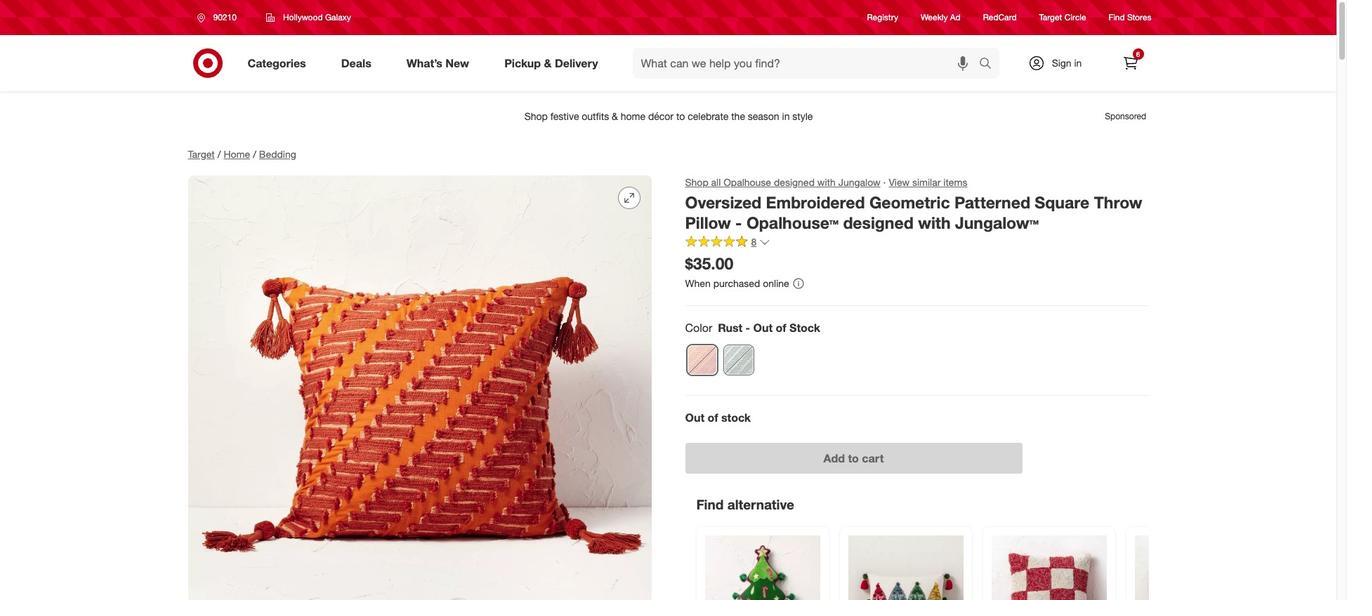 Task type: describe. For each thing, give the bounding box(es) containing it.
throw
[[1095, 193, 1143, 212]]

galaxy
[[325, 12, 351, 22]]

bedding link
[[259, 148, 296, 160]]

add to cart button
[[685, 443, 1023, 474]]

1 horizontal spatial -
[[746, 321, 751, 335]]

deals link
[[329, 48, 389, 79]]

find stores link
[[1109, 12, 1152, 24]]

14"x20" embroidered santa cat oblong lumbar decorative pillow red - opalhouse™ designed with jungalow™ image
[[1135, 536, 1250, 601]]

shop
[[685, 176, 709, 188]]

what's new
[[407, 56, 469, 70]]

stores
[[1128, 12, 1152, 23]]

items
[[944, 176, 968, 188]]

cart
[[862, 452, 884, 466]]

square
[[1035, 193, 1090, 212]]

advertisement region
[[177, 100, 1160, 134]]

1 horizontal spatial out
[[754, 321, 773, 335]]

ad
[[951, 12, 961, 23]]

rust - out of stock image
[[688, 346, 717, 375]]

teal - out of stock image
[[724, 346, 754, 375]]

14"x20" cotton christmas tree with tassels oblong lumbar decorative pillow off-white - opalhouse™ designed with jungalow™ image
[[848, 536, 964, 601]]

sign
[[1052, 57, 1072, 69]]

90210 button
[[188, 5, 251, 30]]

registry link
[[867, 12, 899, 24]]

&
[[544, 56, 552, 70]]

color
[[685, 321, 713, 335]]

add to cart
[[824, 452, 884, 466]]

in
[[1075, 57, 1082, 69]]

geometric
[[870, 193, 950, 212]]

6 link
[[1115, 48, 1146, 79]]

pillow
[[685, 213, 731, 232]]

home
[[224, 148, 250, 160]]

0 horizontal spatial out
[[685, 411, 705, 425]]

sign in link
[[1016, 48, 1104, 79]]

- inside oversized embroidered geometric patterned square throw pillow - opalhouse™ designed with jungalow™
[[736, 213, 742, 232]]

home link
[[224, 148, 250, 160]]

all
[[712, 176, 721, 188]]

rust
[[718, 321, 743, 335]]

0 horizontal spatial with
[[818, 176, 836, 188]]

1 / from the left
[[218, 148, 221, 160]]

pickup
[[505, 56, 541, 70]]

when
[[685, 278, 711, 290]]

to
[[848, 452, 859, 466]]

1 horizontal spatial of
[[776, 321, 787, 335]]

pickup & delivery
[[505, 56, 598, 70]]

view similar items
[[889, 176, 968, 188]]

weekly ad link
[[921, 12, 961, 24]]

sign in
[[1052, 57, 1082, 69]]

embroidered
[[766, 193, 865, 212]]

$35.00
[[685, 254, 734, 274]]

8 link
[[685, 236, 771, 252]]

weekly
[[921, 12, 948, 23]]

oversized embroidered geometric patterned square throw pillow - opalhouse™ designed with jungalow™, 1 of 8 image
[[188, 176, 652, 601]]

opalhouse
[[724, 176, 772, 188]]

2 / from the left
[[253, 148, 256, 160]]

target circle
[[1040, 12, 1087, 23]]

color rust - out of stock
[[685, 321, 821, 335]]

categories
[[248, 56, 306, 70]]

circle
[[1065, 12, 1087, 23]]

6
[[1137, 50, 1141, 58]]

target for target / home / bedding
[[188, 148, 215, 160]]

similar
[[913, 176, 941, 188]]

bedding
[[259, 148, 296, 160]]

when purchased online
[[685, 278, 790, 290]]

jungalow™
[[956, 213, 1039, 232]]



Task type: locate. For each thing, give the bounding box(es) containing it.
hollywood galaxy button
[[257, 5, 360, 30]]

jungalow
[[839, 176, 881, 188]]

designed
[[774, 176, 815, 188], [844, 213, 914, 232]]

1 vertical spatial find
[[697, 497, 724, 513]]

1 horizontal spatial designed
[[844, 213, 914, 232]]

0 vertical spatial designed
[[774, 176, 815, 188]]

1 horizontal spatial /
[[253, 148, 256, 160]]

registry
[[867, 12, 899, 23]]

add
[[824, 452, 845, 466]]

12"x17" christmas shaped decorative pillow green - opalhouse™ designed with jungalow™ image
[[705, 536, 820, 601]]

stock
[[790, 321, 821, 335]]

0 vertical spatial target
[[1040, 12, 1063, 23]]

find for find stores
[[1109, 12, 1125, 23]]

8
[[752, 236, 757, 248]]

oversized embroidered geometric patterned square throw pillow - opalhouse™ designed with jungalow™
[[685, 193, 1143, 232]]

of left stock
[[776, 321, 787, 335]]

1 vertical spatial out
[[685, 411, 705, 425]]

18"x18" cotton tufted christmas checkerboard oblong lumbar decorative pillow - opalhouse™ designed with jungalow™ image
[[992, 536, 1107, 601]]

90210
[[213, 12, 237, 22]]

search
[[973, 57, 1007, 71]]

target for target circle
[[1040, 12, 1063, 23]]

0 horizontal spatial find
[[697, 497, 724, 513]]

what's
[[407, 56, 443, 70]]

0 horizontal spatial -
[[736, 213, 742, 232]]

1 vertical spatial with
[[918, 213, 951, 232]]

alternative
[[728, 497, 795, 513]]

find alternative
[[697, 497, 795, 513]]

with
[[818, 176, 836, 188], [918, 213, 951, 232]]

view
[[889, 176, 910, 188]]

purchased
[[714, 278, 761, 290]]

weekly ad
[[921, 12, 961, 23]]

1 horizontal spatial find
[[1109, 12, 1125, 23]]

delivery
[[555, 56, 598, 70]]

hollywood galaxy
[[283, 12, 351, 22]]

0 vertical spatial out
[[754, 321, 773, 335]]

designed down geometric
[[844, 213, 914, 232]]

1 vertical spatial -
[[746, 321, 751, 335]]

out right rust
[[754, 321, 773, 335]]

new
[[446, 56, 469, 70]]

target inside target circle link
[[1040, 12, 1063, 23]]

-
[[736, 213, 742, 232], [746, 321, 751, 335]]

0 horizontal spatial of
[[708, 411, 719, 425]]

of
[[776, 321, 787, 335], [708, 411, 719, 425]]

/ right home
[[253, 148, 256, 160]]

1 vertical spatial target
[[188, 148, 215, 160]]

- up 8 link
[[736, 213, 742, 232]]

find for find alternative
[[697, 497, 724, 513]]

target circle link
[[1040, 12, 1087, 24]]

opalhouse™
[[747, 213, 839, 232]]

find left stores
[[1109, 12, 1125, 23]]

target left home link
[[188, 148, 215, 160]]

target
[[1040, 12, 1063, 23], [188, 148, 215, 160]]

out
[[754, 321, 773, 335], [685, 411, 705, 425]]

hollywood
[[283, 12, 323, 22]]

target / home / bedding
[[188, 148, 296, 160]]

with inside oversized embroidered geometric patterned square throw pillow - opalhouse™ designed with jungalow™
[[918, 213, 951, 232]]

0 horizontal spatial designed
[[774, 176, 815, 188]]

deals
[[341, 56, 372, 70]]

1 vertical spatial of
[[708, 411, 719, 425]]

What can we help you find? suggestions appear below search field
[[633, 48, 983, 79]]

oversized
[[685, 193, 762, 212]]

target link
[[188, 148, 215, 160]]

out left the stock in the right bottom of the page
[[685, 411, 705, 425]]

1 vertical spatial designed
[[844, 213, 914, 232]]

search button
[[973, 48, 1007, 82]]

with up embroidered
[[818, 176, 836, 188]]

categories link
[[236, 48, 324, 79]]

pickup & delivery link
[[493, 48, 616, 79]]

0 horizontal spatial /
[[218, 148, 221, 160]]

0 vertical spatial with
[[818, 176, 836, 188]]

designed inside oversized embroidered geometric patterned square throw pillow - opalhouse™ designed with jungalow™
[[844, 213, 914, 232]]

find
[[1109, 12, 1125, 23], [697, 497, 724, 513]]

find left "alternative"
[[697, 497, 724, 513]]

with down geometric
[[918, 213, 951, 232]]

1 horizontal spatial target
[[1040, 12, 1063, 23]]

redcard
[[984, 12, 1017, 23]]

out of stock
[[685, 411, 751, 425]]

online
[[763, 278, 790, 290]]

shop all opalhouse designed with jungalow
[[685, 176, 881, 188]]

view similar items button
[[889, 176, 968, 190]]

target left circle
[[1040, 12, 1063, 23]]

0 vertical spatial find
[[1109, 12, 1125, 23]]

of left the stock in the right bottom of the page
[[708, 411, 719, 425]]

1 horizontal spatial with
[[918, 213, 951, 232]]

0 vertical spatial of
[[776, 321, 787, 335]]

- right rust
[[746, 321, 751, 335]]

designed up embroidered
[[774, 176, 815, 188]]

/ left home link
[[218, 148, 221, 160]]

what's new link
[[395, 48, 487, 79]]

find stores
[[1109, 12, 1152, 23]]

redcard link
[[984, 12, 1017, 24]]

/
[[218, 148, 221, 160], [253, 148, 256, 160]]

patterned
[[955, 193, 1031, 212]]

0 vertical spatial -
[[736, 213, 742, 232]]

stock
[[722, 411, 751, 425]]

0 horizontal spatial target
[[188, 148, 215, 160]]



Task type: vqa. For each thing, say whether or not it's contained in the screenshot.
right Check
no



